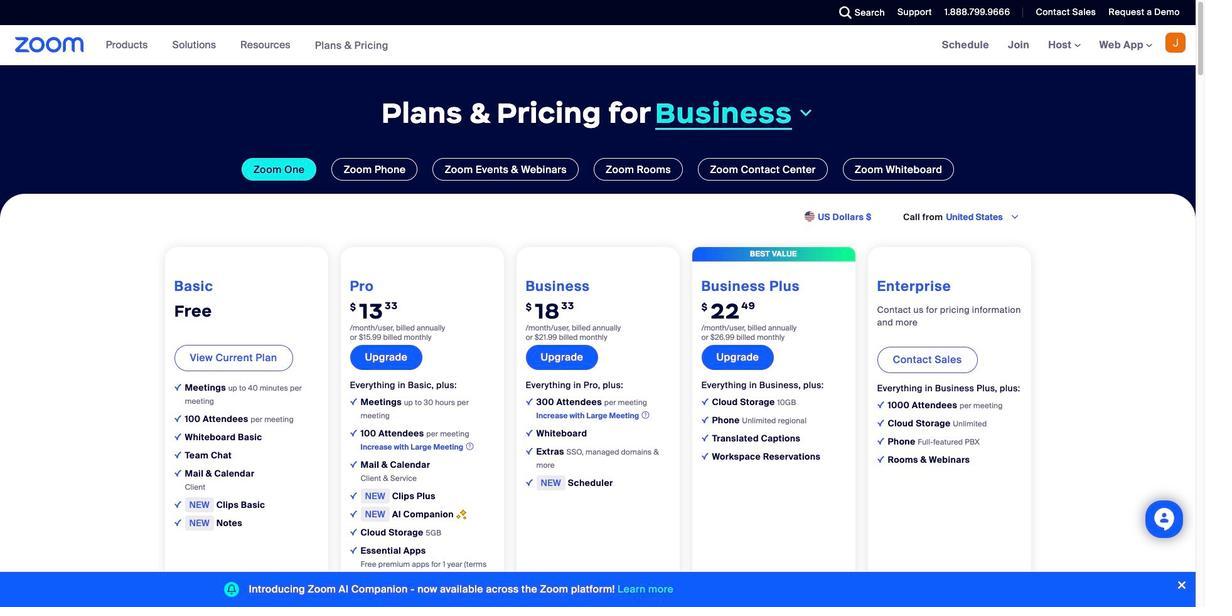Task type: vqa. For each thing, say whether or not it's contained in the screenshot.
"right" icon on the left bottom
no



Task type: describe. For each thing, give the bounding box(es) containing it.
down image
[[798, 106, 815, 121]]

show options image
[[1010, 212, 1020, 223]]

Country/Region text field
[[945, 211, 1009, 224]]

zoom logo image
[[15, 37, 84, 53]]

tabs of zoom services tab list
[[19, 158, 1177, 181]]

profile picture image
[[1166, 33, 1186, 53]]



Task type: locate. For each thing, give the bounding box(es) containing it.
1 vertical spatial help outline image
[[466, 441, 474, 452]]

meetings navigation
[[933, 25, 1196, 66]]

0 vertical spatial help outline image
[[642, 410, 649, 421]]

1 horizontal spatial help outline image
[[642, 410, 649, 421]]

product information navigation
[[96, 25, 398, 66]]

ok image
[[174, 384, 181, 391], [350, 398, 357, 405], [877, 402, 884, 409], [174, 416, 181, 422], [702, 417, 709, 424], [877, 420, 884, 427], [350, 430, 357, 437], [174, 434, 181, 441], [877, 438, 884, 445], [526, 448, 533, 455], [174, 452, 181, 459], [702, 453, 709, 460], [877, 456, 884, 463], [350, 493, 357, 500], [174, 502, 181, 508], [350, 511, 357, 518], [350, 529, 357, 536]]

ok image
[[526, 398, 533, 405], [702, 398, 709, 405], [526, 430, 533, 437], [702, 435, 709, 442], [350, 461, 357, 468], [174, 470, 181, 477], [526, 479, 533, 486], [174, 520, 181, 527], [350, 547, 357, 554]]

banner
[[0, 25, 1196, 66]]

main content
[[0, 25, 1196, 608]]

0 horizontal spatial help outline image
[[466, 441, 474, 452]]

help outline image
[[642, 410, 649, 421], [466, 441, 474, 452]]



